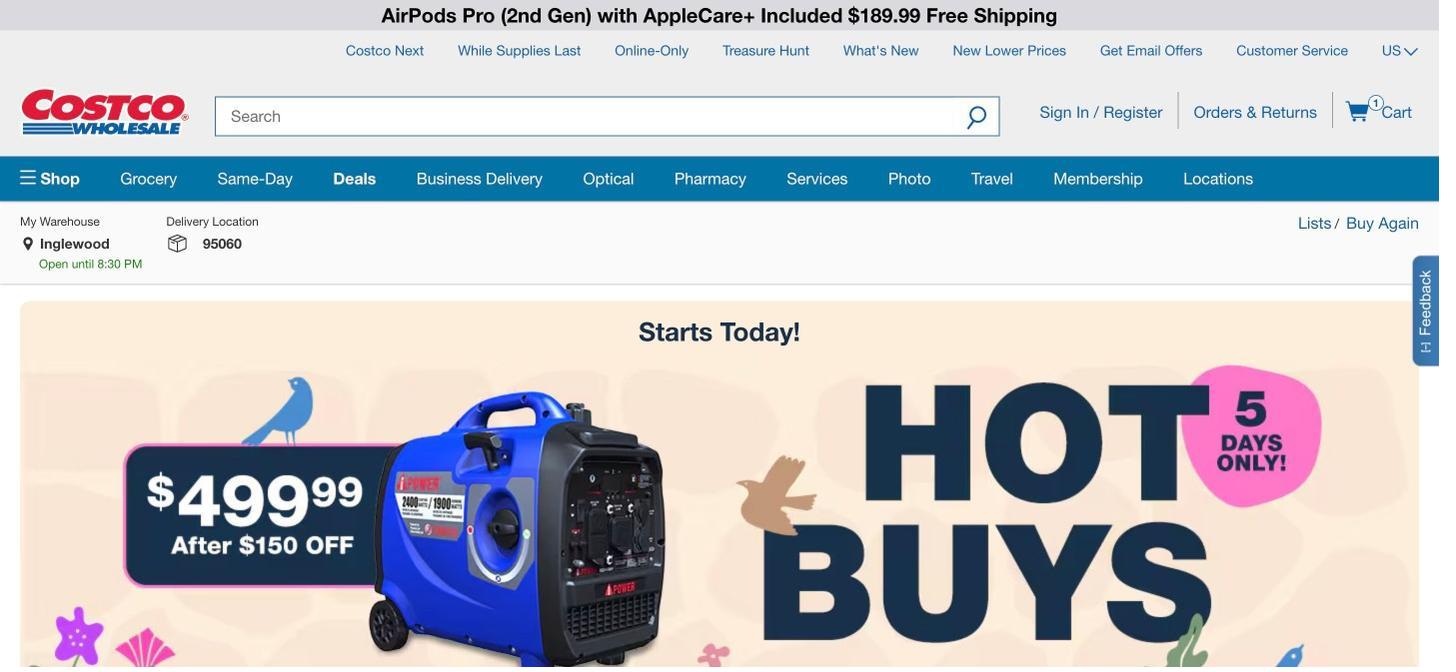 Task type: locate. For each thing, give the bounding box(es) containing it.
shop online hot buys for 5 days only image
[[20, 362, 1420, 668]]

costco us homepage image
[[20, 88, 190, 137]]



Task type: vqa. For each thing, say whether or not it's contained in the screenshot.
Costco US homepage IMAGE
yes



Task type: describe. For each thing, give the bounding box(es) containing it.
Search text field
[[215, 97, 955, 137]]

Search text field
[[215, 97, 955, 137]]

search image
[[967, 106, 987, 134]]

main element
[[20, 157, 1420, 201]]



